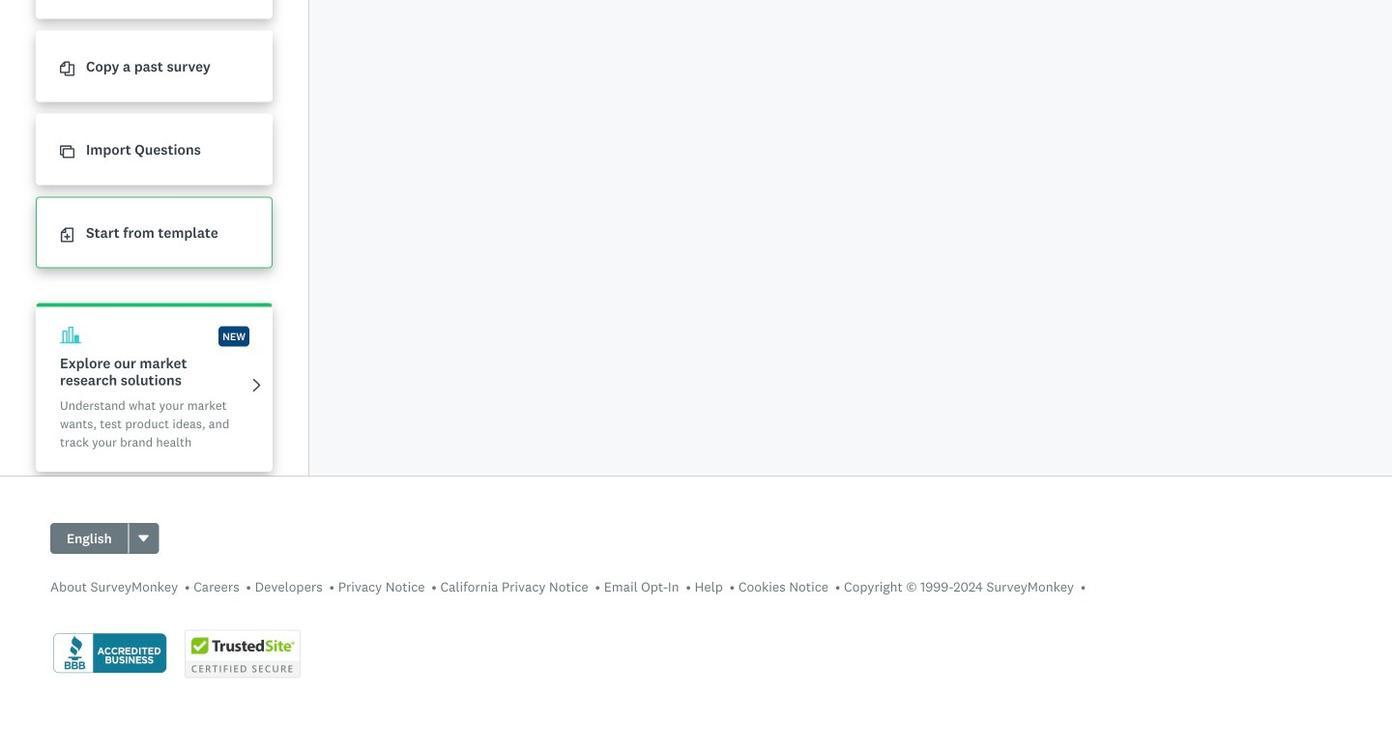 Task type: describe. For each thing, give the bounding box(es) containing it.
click to verify bbb accreditation and to see a bbb report. image
[[50, 631, 169, 677]]

trustedsite helps keep you safe from identity theft, credit card fraud, spyware, spam, viruses and online scams image
[[185, 630, 301, 678]]



Task type: locate. For each thing, give the bounding box(es) containing it.
language dropdown image
[[139, 535, 149, 542]]

documentclone image
[[60, 62, 74, 76]]

documentplus image
[[60, 228, 74, 242]]

language dropdown image
[[137, 532, 151, 545]]

chevronright image
[[249, 378, 264, 393]]

group
[[50, 523, 159, 554]]

clone image
[[60, 145, 74, 159]]



Task type: vqa. For each thing, say whether or not it's contained in the screenshot.
Building Icon
no



